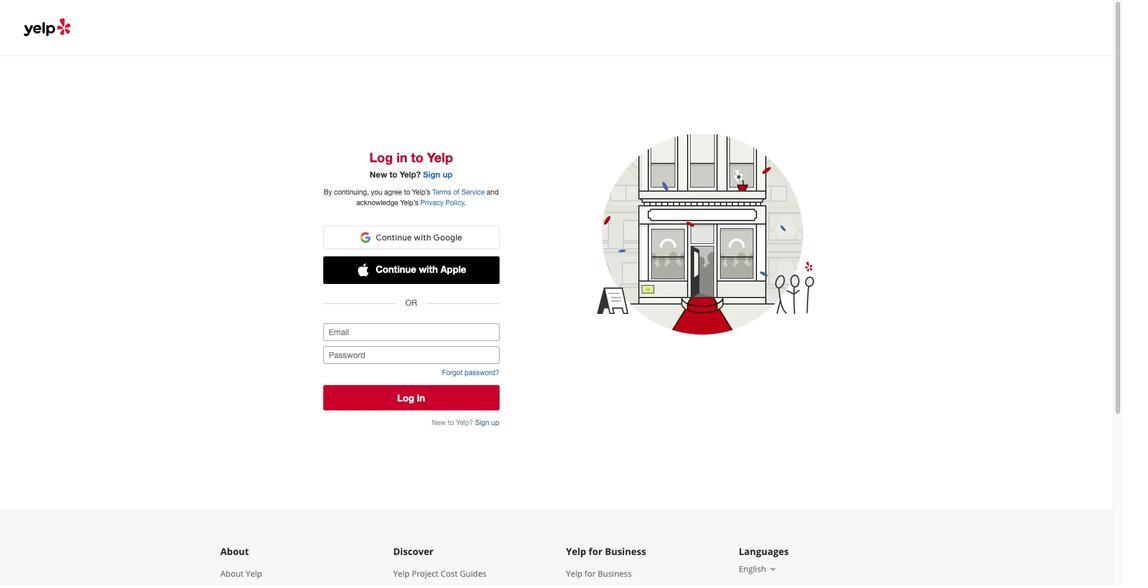 Task type: describe. For each thing, give the bounding box(es) containing it.
16 chevron down v2 image
[[769, 564, 778, 574]]

.
[[465, 199, 466, 207]]

continuing,
[[334, 188, 369, 197]]

project
[[412, 568, 439, 579]]

of
[[453, 188, 460, 197]]

new to yelp? sign up
[[432, 419, 500, 427]]

log for in
[[370, 150, 393, 165]]

english button
[[739, 563, 778, 575]]

terms of service link
[[433, 188, 485, 197]]

guides
[[460, 568, 487, 579]]

1 horizontal spatial sign
[[475, 419, 489, 427]]

agree
[[384, 188, 402, 197]]

yelp? inside log in to yelp new to yelp? sign up
[[400, 170, 421, 180]]

privacy
[[421, 199, 444, 207]]

1 vertical spatial for
[[585, 568, 596, 579]]

cost
[[441, 568, 458, 579]]

continue
[[376, 264, 416, 275]]

acknowledge
[[356, 199, 398, 207]]

1 vertical spatial business
[[598, 568, 632, 579]]

password?
[[465, 369, 500, 377]]

0 vertical spatial business
[[605, 545, 646, 558]]

2 yelp for business from the top
[[566, 568, 632, 579]]

with
[[419, 264, 438, 275]]

about for about
[[221, 545, 249, 558]]

0 vertical spatial for
[[589, 545, 603, 558]]

to right in
[[411, 150, 424, 165]]

0 vertical spatial yelp's
[[412, 188, 431, 197]]

about for about yelp
[[221, 568, 244, 579]]

1 yelp for business from the top
[[566, 545, 646, 558]]

discover
[[393, 545, 434, 558]]

about yelp
[[221, 568, 262, 579]]

policy
[[446, 199, 465, 207]]

sign inside log in to yelp new to yelp? sign up
[[423, 170, 441, 180]]

forgot
[[442, 369, 463, 377]]



Task type: vqa. For each thing, say whether or not it's contained in the screenshot.
first About from the bottom
yes



Task type: locate. For each thing, give the bounding box(es) containing it.
in
[[397, 150, 408, 165]]

log for in
[[397, 392, 414, 404]]

privacy policy .
[[421, 199, 466, 207]]

about yelp link
[[221, 568, 262, 579]]

about
[[221, 545, 249, 558], [221, 568, 244, 579]]

and acknowledge yelp's
[[356, 188, 499, 207]]

up up terms
[[443, 170, 453, 180]]

0 vertical spatial yelp for business
[[566, 545, 646, 558]]

forgot password? link
[[442, 369, 500, 377]]

yelp's up privacy
[[412, 188, 431, 197]]

yelp project cost guides link
[[393, 568, 487, 579]]

new down the log in button on the bottom
[[432, 419, 446, 427]]

1 vertical spatial sign
[[475, 419, 489, 427]]

0 vertical spatial sign
[[423, 170, 441, 180]]

and
[[487, 188, 499, 197]]

apple
[[441, 264, 466, 275]]

to right agree
[[404, 188, 410, 197]]

forgot password?
[[442, 369, 500, 377]]

in
[[417, 392, 425, 404]]

yelp's
[[412, 188, 431, 197], [400, 199, 419, 207]]

by
[[324, 188, 332, 197]]

sign up link up terms
[[423, 170, 453, 180]]

to up agree
[[390, 170, 398, 180]]

yelp project cost guides
[[393, 568, 487, 579]]

yelp
[[427, 150, 453, 165], [566, 545, 587, 558], [246, 568, 262, 579], [393, 568, 410, 579], [566, 568, 583, 579]]

1 about from the top
[[221, 545, 249, 558]]

1 vertical spatial yelp for business
[[566, 568, 632, 579]]

log inside the log in button
[[397, 392, 414, 404]]

0 vertical spatial yelp?
[[400, 170, 421, 180]]

yelp for business link
[[566, 568, 632, 579]]

0 horizontal spatial sign
[[423, 170, 441, 180]]

yelp's down by continuing, you agree to yelp's terms of service on the left of page
[[400, 199, 419, 207]]

service
[[462, 188, 485, 197]]

0 horizontal spatial yelp?
[[400, 170, 421, 180]]

or
[[405, 298, 417, 308]]

sign up terms
[[423, 170, 441, 180]]

0 horizontal spatial sign up link
[[423, 170, 453, 180]]

1 horizontal spatial new
[[432, 419, 446, 427]]

yelp? down "forgot password?" link
[[456, 419, 473, 427]]

by continuing, you agree to yelp's terms of service
[[324, 188, 485, 197]]

new up you
[[370, 170, 387, 180]]

yelp's inside and acknowledge yelp's
[[400, 199, 419, 207]]

sign
[[423, 170, 441, 180], [475, 419, 489, 427]]

1 vertical spatial yelp's
[[400, 199, 419, 207]]

1 horizontal spatial sign up link
[[475, 419, 500, 427]]

0 vertical spatial log
[[370, 150, 393, 165]]

new
[[370, 170, 387, 180], [432, 419, 446, 427]]

log in
[[397, 392, 425, 404]]

0 vertical spatial about
[[221, 545, 249, 558]]

sign down password?
[[475, 419, 489, 427]]

up inside log in to yelp new to yelp? sign up
[[443, 170, 453, 180]]

log in button
[[323, 385, 500, 411]]

to down the log in button on the bottom
[[448, 419, 454, 427]]

up down password?
[[491, 419, 500, 427]]

languages
[[739, 545, 789, 558]]

1 vertical spatial new
[[432, 419, 446, 427]]

continue with apple
[[373, 264, 466, 275]]

to
[[411, 150, 424, 165], [390, 170, 398, 180], [404, 188, 410, 197], [448, 419, 454, 427]]

log in to yelp new to yelp? sign up
[[370, 150, 453, 180]]

2 about from the top
[[221, 568, 244, 579]]

you
[[371, 188, 383, 197]]

sign up link down password?
[[475, 419, 500, 427]]

0 horizontal spatial log
[[370, 150, 393, 165]]

1 vertical spatial yelp?
[[456, 419, 473, 427]]

up
[[443, 170, 453, 180], [491, 419, 500, 427]]

0 vertical spatial new
[[370, 170, 387, 180]]

1 vertical spatial sign up link
[[475, 419, 500, 427]]

english
[[739, 563, 766, 575]]

Password password field
[[323, 346, 500, 364]]

continue with apple button
[[323, 257, 500, 284]]

0 vertical spatial up
[[443, 170, 453, 180]]

yelp inside log in to yelp new to yelp? sign up
[[427, 150, 453, 165]]

log
[[370, 150, 393, 165], [397, 392, 414, 404]]

1 vertical spatial log
[[397, 392, 414, 404]]

1 horizontal spatial yelp?
[[456, 419, 473, 427]]

business
[[605, 545, 646, 558], [598, 568, 632, 579]]

1 horizontal spatial up
[[491, 419, 500, 427]]

0 vertical spatial sign up link
[[423, 170, 453, 180]]

Email email field
[[323, 323, 500, 341]]

1 vertical spatial about
[[221, 568, 244, 579]]

log inside log in to yelp new to yelp? sign up
[[370, 150, 393, 165]]

yelp for business
[[566, 545, 646, 558], [566, 568, 632, 579]]

1 horizontal spatial log
[[397, 392, 414, 404]]

sign up link
[[423, 170, 453, 180], [475, 419, 500, 427]]

new inside log in to yelp new to yelp? sign up
[[370, 170, 387, 180]]

1 vertical spatial up
[[491, 419, 500, 427]]

for
[[589, 545, 603, 558], [585, 568, 596, 579]]

0 horizontal spatial up
[[443, 170, 453, 180]]

privacy policy link
[[421, 199, 465, 207]]

0 horizontal spatial new
[[370, 170, 387, 180]]

yelp? down in
[[400, 170, 421, 180]]

terms
[[433, 188, 452, 197]]

yelp?
[[400, 170, 421, 180], [456, 419, 473, 427]]



